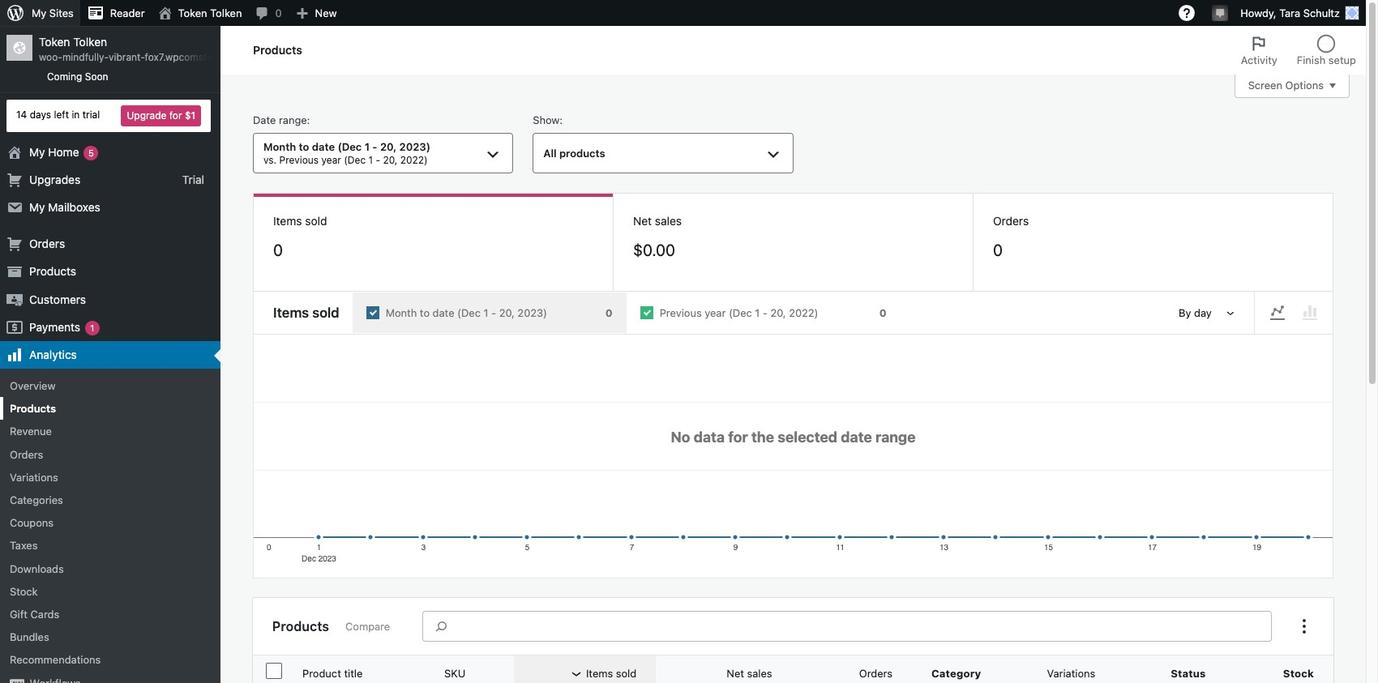 Task type: locate. For each thing, give the bounding box(es) containing it.
previous year (dec 1 - 20, 2022)
[[660, 307, 819, 320]]

sales
[[655, 214, 682, 228], [747, 668, 773, 681]]

year inside month to date (dec 1 - 20, 2023) vs. previous year (dec 1 - 20, 2022)
[[322, 154, 341, 166]]

vibrant-
[[109, 51, 145, 63]]

month for month to date (dec 1 - 20, 2023) vs. previous year (dec 1 - 20, 2022)
[[264, 141, 296, 154]]

1 vertical spatial sold
[[313, 305, 340, 321]]

14 days left in trial
[[16, 109, 100, 121]]

status
[[1171, 668, 1207, 681]]

my down upgrades
[[29, 200, 45, 214]]

: up all products on the top
[[560, 114, 563, 127]]

to
[[299, 141, 309, 154], [420, 307, 430, 320]]

0 horizontal spatial 2023)
[[400, 141, 431, 154]]

None text field
[[453, 617, 1270, 637]]

taxes link
[[0, 535, 221, 558]]

variations inside main menu navigation
[[10, 471, 58, 484]]

2023)
[[400, 141, 431, 154], [518, 307, 548, 320]]

net sales
[[633, 214, 682, 228], [727, 668, 773, 681]]

items
[[273, 214, 302, 228], [273, 305, 309, 321], [586, 668, 613, 681]]

previous right the vs.
[[279, 154, 319, 166]]

0 vertical spatial month
[[264, 141, 296, 154]]

1 : from the left
[[307, 114, 310, 127]]

upgrade for $1 button
[[121, 105, 201, 126]]

month
[[264, 141, 296, 154], [386, 307, 417, 320]]

2 vertical spatial items
[[586, 668, 613, 681]]

0 vertical spatial my
[[32, 6, 46, 19]]

1 vertical spatial my
[[29, 145, 45, 159]]

date
[[312, 141, 335, 154], [433, 307, 455, 320]]

0 vertical spatial products link
[[0, 258, 221, 286]]

0 horizontal spatial month
[[264, 141, 296, 154]]

products
[[253, 43, 303, 57], [29, 265, 76, 278], [10, 403, 56, 416], [273, 619, 329, 634]]

products link up customers
[[0, 258, 221, 286]]

products link
[[0, 258, 221, 286], [0, 398, 221, 421]]

1 vertical spatial tolken
[[73, 35, 107, 49]]

products link down analytics "link"
[[0, 398, 221, 421]]

tolken left 0 link in the top left of the page
[[210, 6, 242, 19]]

0 horizontal spatial net
[[633, 214, 652, 228]]

token up 'woo-'
[[39, 35, 70, 49]]

2 orders link from the top
[[0, 443, 221, 466]]

my inside my mailboxes link
[[29, 200, 45, 214]]

date range :
[[253, 114, 310, 127]]

tolken up mindfully-
[[73, 35, 107, 49]]

1 vertical spatial stock
[[1284, 668, 1315, 681]]

products up select all checkbox at the left bottom of the page
[[273, 619, 329, 634]]

0 vertical spatial 2023)
[[400, 141, 431, 154]]

items sold
[[273, 214, 327, 228], [273, 305, 340, 321], [586, 668, 637, 681]]

1 horizontal spatial net sales
[[727, 668, 773, 681]]

my inside my sites link
[[32, 6, 46, 19]]

activity
[[1242, 54, 1278, 67]]

1 vertical spatial token
[[39, 35, 70, 49]]

screen
[[1249, 79, 1283, 92]]

0 vertical spatial tolken
[[210, 6, 242, 19]]

1
[[365, 141, 370, 154], [369, 154, 373, 166], [484, 307, 489, 320], [755, 307, 760, 320], [90, 323, 94, 333]]

1 vertical spatial items
[[273, 305, 309, 321]]

previous down $0.00 on the top left of the page
[[660, 307, 702, 320]]

0 horizontal spatial date
[[312, 141, 335, 154]]

orders
[[994, 214, 1029, 228], [29, 237, 65, 251], [10, 448, 43, 461], [860, 668, 893, 681]]

1 horizontal spatial stock
[[1284, 668, 1315, 681]]

0 vertical spatial stock
[[10, 585, 38, 598]]

variations link
[[0, 466, 221, 489]]

:
[[307, 114, 310, 127], [560, 114, 563, 127]]

1 vertical spatial to
[[420, 307, 430, 320]]

previous inside month to date (dec 1 - 20, 2023) vs. previous year (dec 1 - 20, 2022)
[[279, 154, 319, 166]]

1 vertical spatial previous
[[660, 307, 702, 320]]

1 vertical spatial variations
[[1048, 668, 1096, 681]]

1 vertical spatial 2023)
[[518, 307, 548, 320]]

net inside net sales button
[[727, 668, 745, 681]]

0 horizontal spatial 2022)
[[400, 154, 428, 166]]

1 vertical spatial net sales
[[727, 668, 773, 681]]

0 vertical spatial year
[[322, 154, 341, 166]]

0 horizontal spatial sales
[[655, 214, 682, 228]]

date inside month to date (dec 1 - 20, 2023) vs. previous year (dec 1 - 20, 2022)
[[312, 141, 335, 154]]

token up fox7.wpcomstaging.com
[[178, 6, 207, 19]]

token
[[178, 6, 207, 19], [39, 35, 70, 49]]

1 vertical spatial net
[[727, 668, 745, 681]]

my left home
[[29, 145, 45, 159]]

0 horizontal spatial year
[[322, 154, 341, 166]]

items sold button
[[544, 660, 656, 684]]

payments
[[29, 320, 80, 334]]

1 horizontal spatial token
[[178, 6, 207, 19]]

1 vertical spatial sales
[[747, 668, 773, 681]]

product
[[303, 668, 341, 681]]

0 vertical spatial date
[[312, 141, 335, 154]]

orders button
[[817, 660, 913, 684]]

0 horizontal spatial token
[[39, 35, 70, 49]]

2 vertical spatial sold
[[616, 668, 637, 681]]

activity button
[[1232, 26, 1288, 75]]

1 horizontal spatial sales
[[747, 668, 773, 681]]

sales inside button
[[747, 668, 773, 681]]

0 vertical spatial orders link
[[0, 230, 221, 258]]

my for my home 5
[[29, 145, 45, 159]]

1 vertical spatial date
[[433, 307, 455, 320]]

all
[[544, 147, 557, 160]]

1 horizontal spatial net
[[727, 668, 745, 681]]

2022) inside month to date (dec 1 - 20, 2023) vs. previous year (dec 1 - 20, 2022)
[[400, 154, 428, 166]]

0 vertical spatial variations
[[10, 471, 58, 484]]

token for token tolken woo-mindfully-vibrant-fox7.wpcomstaging.com coming soon
[[39, 35, 70, 49]]

1 horizontal spatial :
[[560, 114, 563, 127]]

stock up gift
[[10, 585, 38, 598]]

customers
[[29, 292, 86, 306]]

orders link down my mailboxes link
[[0, 230, 221, 258]]

orders link up categories link
[[0, 443, 221, 466]]

year
[[322, 154, 341, 166], [705, 307, 726, 320]]

0 horizontal spatial tolken
[[73, 35, 107, 49]]

1 horizontal spatial month
[[386, 307, 417, 320]]

1 horizontal spatial 2023)
[[518, 307, 548, 320]]

1 vertical spatial 2022)
[[789, 307, 819, 320]]

1 vertical spatial items sold
[[273, 305, 340, 321]]

1 vertical spatial products link
[[0, 398, 221, 421]]

trial
[[83, 109, 100, 121]]

tolken inside token tolken woo-mindfully-vibrant-fox7.wpcomstaging.com coming soon
[[73, 35, 107, 49]]

0 vertical spatial 2022)
[[400, 154, 428, 166]]

bar chart image
[[1301, 304, 1321, 323]]

tab list containing activity
[[1232, 26, 1367, 75]]

1 vertical spatial year
[[705, 307, 726, 320]]

1 horizontal spatial tolken
[[210, 6, 242, 19]]

2022)
[[400, 154, 428, 166], [789, 307, 819, 320]]

tolken inside toolbar navigation
[[210, 6, 242, 19]]

for
[[169, 109, 182, 121]]

menu bar
[[1256, 299, 1334, 328]]

net sales inside button
[[727, 668, 773, 681]]

1 horizontal spatial to
[[420, 307, 430, 320]]

0 vertical spatial to
[[299, 141, 309, 154]]

my left the sites at top
[[32, 6, 46, 19]]

token inside token tolken woo-mindfully-vibrant-fox7.wpcomstaging.com coming soon
[[39, 35, 70, 49]]

$1
[[185, 109, 195, 121]]

0 vertical spatial sold
[[305, 214, 327, 228]]

net
[[633, 214, 652, 228], [727, 668, 745, 681]]

setup
[[1329, 54, 1357, 67]]

0 vertical spatial sales
[[655, 214, 682, 228]]

-
[[373, 141, 378, 154], [376, 154, 380, 166], [492, 307, 496, 320], [763, 307, 768, 320]]

0 horizontal spatial previous
[[279, 154, 319, 166]]

0 horizontal spatial :
[[307, 114, 310, 127]]

to for month to date (dec 1 - 20, 2023) vs. previous year (dec 1 - 20, 2022)
[[299, 141, 309, 154]]

0
[[275, 6, 282, 19], [273, 241, 283, 260], [994, 241, 1003, 260], [606, 307, 613, 320], [880, 307, 887, 320]]

soon
[[85, 71, 108, 83]]

tolken
[[210, 6, 242, 19], [73, 35, 107, 49]]

month inside month to date (dec 1 - 20, 2023) vs. previous year (dec 1 - 20, 2022)
[[264, 141, 296, 154]]

my mailboxes
[[29, 200, 100, 214]]

5
[[88, 147, 94, 158]]

net sales button
[[685, 660, 792, 684]]

0 horizontal spatial stock
[[10, 585, 38, 598]]

coupons link
[[0, 512, 221, 535]]

orders inside performance indicators menu
[[994, 214, 1029, 228]]

all products button
[[533, 133, 794, 174]]

None checkbox
[[353, 293, 627, 334], [627, 293, 901, 334], [353, 293, 627, 334], [627, 293, 901, 334]]

recommendations link
[[0, 649, 221, 672]]

0 vertical spatial token
[[178, 6, 207, 19]]

0 vertical spatial net sales
[[633, 214, 682, 228]]

performance indicators menu
[[253, 193, 1334, 292]]

finish
[[1298, 54, 1326, 67]]

0 vertical spatial items
[[273, 214, 302, 228]]

1 horizontal spatial variations
[[1048, 668, 1096, 681]]

0 vertical spatial previous
[[279, 154, 319, 166]]

orders link
[[0, 230, 221, 258], [0, 443, 221, 466]]

2 vertical spatial items sold
[[586, 668, 637, 681]]

1 vertical spatial orders link
[[0, 443, 221, 466]]

my for my mailboxes
[[29, 200, 45, 214]]

: right date
[[307, 114, 310, 127]]

stock down choose which values to display icon
[[1284, 668, 1315, 681]]

my
[[32, 6, 46, 19], [29, 145, 45, 159], [29, 200, 45, 214]]

0 vertical spatial net
[[633, 214, 652, 228]]

date
[[253, 114, 276, 127]]

1 horizontal spatial date
[[433, 307, 455, 320]]

category
[[932, 668, 982, 681]]

2 vertical spatial my
[[29, 200, 45, 214]]

14
[[16, 109, 27, 121]]

products down overview
[[10, 403, 56, 416]]

0 horizontal spatial variations
[[10, 471, 58, 484]]

2023) inside month to date (dec 1 - 20, 2023) vs. previous year (dec 1 - 20, 2022)
[[400, 141, 431, 154]]

tab list
[[1232, 26, 1367, 75]]

20,
[[380, 141, 397, 154], [383, 154, 398, 166], [499, 307, 515, 320], [771, 307, 787, 320]]

1 vertical spatial month
[[386, 307, 417, 320]]

0 horizontal spatial net sales
[[633, 214, 682, 228]]

2 : from the left
[[560, 114, 563, 127]]

0 horizontal spatial to
[[299, 141, 309, 154]]

payments 1
[[29, 320, 94, 334]]

gift
[[10, 608, 28, 621]]

token inside toolbar navigation
[[178, 6, 207, 19]]

to inside month to date (dec 1 - 20, 2023) vs. previous year (dec 1 - 20, 2022)
[[299, 141, 309, 154]]

0 vertical spatial items sold
[[273, 214, 327, 228]]

stock link
[[0, 581, 221, 603]]



Task type: describe. For each thing, give the bounding box(es) containing it.
toolbar navigation
[[0, 0, 1367, 29]]

sold inside the items sold button
[[616, 668, 637, 681]]

sku
[[445, 668, 466, 681]]

my sites link
[[0, 0, 80, 26]]

mindfully-
[[62, 51, 109, 63]]

1 products link from the top
[[0, 258, 221, 286]]

token tolken woo-mindfully-vibrant-fox7.wpcomstaging.com coming soon
[[39, 35, 255, 83]]

days
[[30, 109, 51, 121]]

in
[[72, 109, 80, 121]]

2 products link from the top
[[0, 398, 221, 421]]

choose which values to display image
[[1295, 617, 1315, 637]]

upgrade
[[127, 109, 167, 121]]

tolken for token tolken
[[210, 6, 242, 19]]

1 horizontal spatial 2022)
[[789, 307, 819, 320]]

compare
[[346, 621, 390, 634]]

bundles
[[10, 631, 49, 644]]

variations inside button
[[1048, 668, 1096, 681]]

range
[[279, 114, 307, 127]]

items inside button
[[586, 668, 613, 681]]

categories
[[10, 494, 63, 507]]

compare button
[[339, 614, 397, 640]]

notification image
[[1214, 6, 1227, 19]]

recommendations
[[10, 654, 101, 667]]

mailboxes
[[48, 200, 100, 214]]

products down 0 link in the top left of the page
[[253, 43, 303, 57]]

gift cards link
[[0, 603, 221, 626]]

overview
[[10, 380, 55, 393]]

month to date (dec 1 - 20, 2023)
[[386, 307, 548, 320]]

customers link
[[0, 286, 221, 314]]

new link
[[288, 0, 344, 26]]

0 inside toolbar navigation
[[275, 6, 282, 19]]

upgrades
[[29, 173, 80, 186]]

cards
[[31, 608, 59, 621]]

tara
[[1280, 6, 1301, 19]]

date for month to date (dec 1 - 20, 2023)
[[433, 307, 455, 320]]

line chart image
[[1269, 304, 1288, 323]]

analytics
[[29, 348, 77, 362]]

automatewoo element
[[10, 679, 24, 684]]

fox7.wpcomstaging.com
[[145, 51, 255, 63]]

howdy, tara schultz
[[1241, 6, 1341, 19]]

schultz
[[1304, 6, 1341, 19]]

tolken for token tolken woo-mindfully-vibrant-fox7.wpcomstaging.com coming soon
[[73, 35, 107, 49]]

1 orders link from the top
[[0, 230, 221, 258]]

variations button
[[1038, 660, 1125, 684]]

token for token tolken
[[178, 6, 207, 19]]

new
[[315, 6, 337, 19]]

to for month to date (dec 1 - 20, 2023)
[[420, 307, 430, 320]]

2023) for month to date (dec 1 - 20, 2023)
[[518, 307, 548, 320]]

product title button
[[293, 660, 392, 684]]

orders inside button
[[860, 668, 893, 681]]

sales inside performance indicators menu
[[655, 214, 682, 228]]

2023) for month to date (dec 1 - 20, 2023) vs. previous year (dec 1 - 20, 2022)
[[400, 141, 431, 154]]

title
[[344, 668, 363, 681]]

all products
[[544, 147, 606, 160]]

stock inside main menu navigation
[[10, 585, 38, 598]]

token tolken link
[[151, 0, 249, 26]]

trial
[[182, 173, 204, 186]]

downloads
[[10, 563, 64, 576]]

items sold inside button
[[586, 668, 637, 681]]

left
[[54, 109, 69, 121]]

$0.00
[[633, 241, 676, 260]]

products up customers
[[29, 265, 76, 278]]

revenue link
[[0, 421, 221, 443]]

options
[[1286, 79, 1325, 92]]

coming
[[47, 71, 82, 83]]

analytics link
[[0, 341, 221, 369]]

categories link
[[0, 489, 221, 512]]

finish setup button
[[1288, 26, 1367, 75]]

main menu navigation
[[0, 26, 255, 684]]

sku button
[[435, 660, 495, 684]]

my mailboxes link
[[0, 194, 221, 222]]

sites
[[49, 6, 74, 19]]

items inside performance indicators menu
[[273, 214, 302, 228]]

product title
[[303, 668, 363, 681]]

taxes
[[10, 540, 38, 553]]

overview link
[[0, 375, 221, 398]]

revenue
[[10, 425, 52, 438]]

token tolken
[[178, 6, 242, 19]]

screen options
[[1249, 79, 1325, 92]]

net inside performance indicators menu
[[633, 214, 652, 228]]

show :
[[533, 114, 563, 127]]

1 horizontal spatial year
[[705, 307, 726, 320]]

my for my sites
[[32, 6, 46, 19]]

gift cards
[[10, 608, 59, 621]]

reader link
[[80, 0, 151, 26]]

upgrade for $1
[[127, 109, 195, 121]]

0 link
[[249, 0, 288, 26]]

sold inside performance indicators menu
[[305, 214, 327, 228]]

1 horizontal spatial previous
[[660, 307, 702, 320]]

finish setup
[[1298, 54, 1357, 67]]

woo-
[[39, 51, 62, 63]]

products
[[560, 147, 606, 160]]

month for month to date (dec 1 - 20, 2023)
[[386, 307, 417, 320]]

Select All checkbox
[[266, 663, 282, 679]]

home
[[48, 145, 79, 159]]

date for month to date (dec 1 - 20, 2023) vs. previous year (dec 1 - 20, 2022)
[[312, 141, 335, 154]]

my sites
[[32, 6, 74, 19]]

coupons
[[10, 517, 54, 530]]

net sales inside performance indicators menu
[[633, 214, 682, 228]]

month to date (dec 1 - 20, 2023) vs. previous year (dec 1 - 20, 2022)
[[264, 141, 431, 166]]

bundles link
[[0, 626, 221, 649]]

downloads link
[[0, 558, 221, 581]]

howdy,
[[1241, 6, 1277, 19]]

my home 5
[[29, 145, 94, 159]]

vs.
[[264, 154, 277, 166]]

items sold inside performance indicators menu
[[273, 214, 327, 228]]

reader
[[110, 6, 145, 19]]

1 inside payments 1
[[90, 323, 94, 333]]



Task type: vqa. For each thing, say whether or not it's contained in the screenshot.
'one'
no



